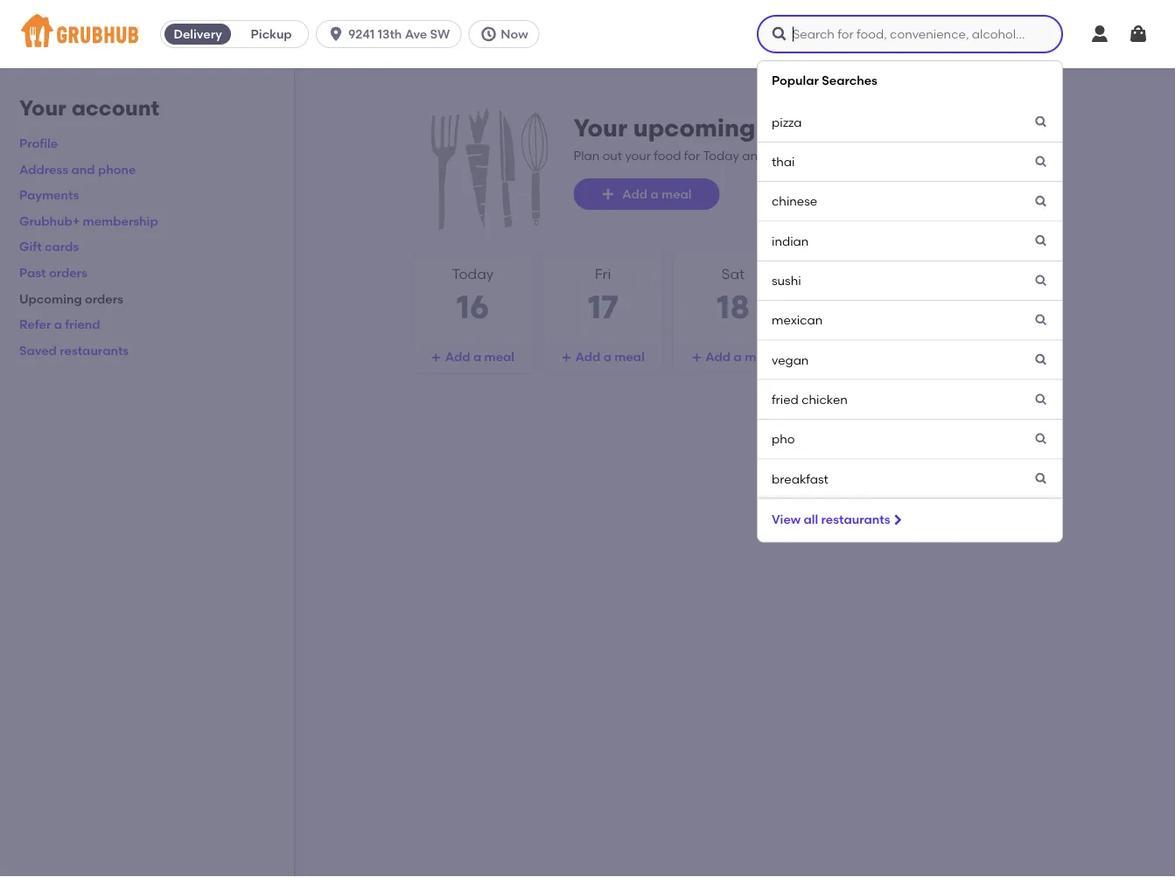 Task type: describe. For each thing, give the bounding box(es) containing it.
payments link
[[19, 188, 79, 203]]

orders for upcoming orders
[[85, 291, 123, 306]]

indian
[[772, 234, 809, 249]]

delivery button
[[161, 20, 235, 48]]

your for upcoming
[[574, 113, 628, 143]]

later
[[769, 148, 796, 163]]

upcoming
[[634, 113, 756, 143]]

a down 20
[[994, 350, 1003, 365]]

all
[[804, 512, 819, 527]]

cards
[[45, 239, 79, 254]]

a for 18 add a meal button
[[734, 350, 742, 365]]

sw
[[430, 27, 450, 42]]

profile link
[[19, 136, 58, 151]]

address
[[19, 162, 68, 177]]

for
[[684, 148, 700, 163]]

payments
[[19, 188, 79, 203]]

meal down 20
[[1006, 350, 1036, 365]]

add for 16
[[445, 350, 471, 365]]

add a meal button for 16
[[413, 342, 533, 373]]

gift cards
[[19, 239, 79, 254]]

16
[[457, 288, 489, 327]]

orders inside your upcoming orders plan out your food for today and later in the week
[[762, 113, 840, 143]]

past orders
[[19, 265, 87, 280]]

gift cards link
[[19, 239, 79, 254]]

mexican
[[772, 313, 823, 328]]

breakfast
[[772, 472, 829, 486]]

add a meal button down 20
[[934, 342, 1054, 373]]

view
[[772, 512, 801, 527]]

view all restaurants
[[772, 512, 891, 527]]

chinese
[[772, 194, 818, 209]]

popular
[[772, 73, 819, 88]]

9241 13th ave sw
[[348, 27, 450, 42]]

upcoming
[[19, 291, 82, 306]]

searches
[[822, 73, 878, 88]]

refer
[[19, 317, 51, 332]]

add a meal down food
[[623, 187, 692, 202]]

meal for 18
[[745, 350, 775, 365]]

vegan
[[772, 353, 809, 368]]

add for 18
[[706, 350, 731, 365]]

20
[[974, 288, 1014, 327]]

0 vertical spatial restaurants
[[60, 343, 129, 358]]

1 vertical spatial today
[[452, 266, 494, 283]]

add down 20
[[966, 350, 992, 365]]

delivery
[[174, 27, 222, 42]]

ave
[[405, 27, 427, 42]]

add a meal for 18
[[706, 350, 775, 365]]

plan
[[574, 148, 600, 163]]

19
[[847, 288, 880, 327]]

9241 13th ave sw button
[[316, 20, 469, 48]]

your upcoming orders plan out your food for today and later in the week
[[574, 113, 866, 163]]

your for account
[[19, 95, 66, 121]]

grubhub+ membership link
[[19, 214, 158, 228]]

pizza
[[772, 115, 802, 130]]

9241
[[348, 27, 375, 42]]

saved restaurants
[[19, 343, 129, 358]]

and inside your upcoming orders plan out your food for today and later in the week
[[742, 148, 766, 163]]

chicken
[[802, 392, 848, 407]]

upcoming orders link
[[19, 291, 123, 306]]

a for 16 add a meal button
[[473, 350, 482, 365]]

now
[[501, 27, 528, 42]]

meal down food
[[662, 187, 692, 202]]

svg image inside add a meal button
[[692, 353, 702, 363]]



Task type: locate. For each thing, give the bounding box(es) containing it.
and
[[742, 148, 766, 163], [71, 162, 95, 177]]

restaurants down friend
[[60, 343, 129, 358]]

1 horizontal spatial restaurants
[[822, 512, 891, 527]]

add a meal button down 17
[[544, 342, 663, 373]]

add a meal button for 17
[[544, 342, 663, 373]]

0 vertical spatial today
[[703, 148, 739, 163]]

in
[[799, 148, 810, 163]]

fried chicken
[[772, 392, 848, 407]]

fri 17
[[588, 266, 619, 327]]

refer a friend link
[[19, 317, 100, 332]]

1 vertical spatial orders
[[49, 265, 87, 280]]

fried
[[772, 392, 799, 407]]

2 vertical spatial orders
[[85, 291, 123, 306]]

2 list box from the left
[[757, 60, 1064, 543]]

0 vertical spatial orders
[[762, 113, 840, 143]]

add for 17
[[576, 350, 601, 365]]

1 horizontal spatial your
[[574, 113, 628, 143]]

membership
[[83, 214, 158, 228]]

list box inside the main navigation 'navigation'
[[757, 60, 1064, 543]]

add a meal button down your
[[574, 179, 720, 210]]

add a meal down the 16
[[445, 350, 515, 365]]

add a meal down 20
[[966, 350, 1036, 365]]

add a meal button
[[574, 179, 720, 210], [413, 342, 533, 373], [544, 342, 663, 373], [674, 342, 793, 373], [934, 342, 1054, 373]]

add a meal for 17
[[576, 350, 645, 365]]

your
[[19, 95, 66, 121], [574, 113, 628, 143]]

restaurants right all
[[822, 512, 891, 527]]

refer a friend
[[19, 317, 100, 332]]

add a meal down 17
[[576, 350, 645, 365]]

a down food
[[651, 187, 659, 202]]

out
[[603, 148, 622, 163]]

1 horizontal spatial today
[[703, 148, 739, 163]]

0 horizontal spatial and
[[71, 162, 95, 177]]

today inside your upcoming orders plan out your food for today and later in the week
[[703, 148, 739, 163]]

orders up upcoming orders link on the left top
[[49, 265, 87, 280]]

orders for past orders
[[49, 265, 87, 280]]

thai
[[772, 154, 795, 169]]

a down the 16
[[473, 350, 482, 365]]

add a meal for 16
[[445, 350, 515, 365]]

add down 17
[[576, 350, 601, 365]]

13th
[[378, 27, 402, 42]]

today 16
[[452, 266, 494, 327]]

orders
[[762, 113, 840, 143], [49, 265, 87, 280], [85, 291, 123, 306]]

restaurants inside the main navigation 'navigation'
[[822, 512, 891, 527]]

0 horizontal spatial restaurants
[[60, 343, 129, 358]]

sushi
[[772, 273, 801, 288]]

add a meal button for 18
[[674, 342, 793, 373]]

add a meal button down 18
[[674, 342, 793, 373]]

svg image
[[1090, 24, 1111, 45], [1035, 155, 1049, 169], [602, 187, 616, 201], [1035, 234, 1049, 248], [1035, 274, 1049, 288], [1035, 314, 1049, 328], [431, 353, 442, 363], [562, 353, 572, 363]]

restaurants
[[60, 343, 129, 358], [822, 512, 891, 527]]

sat
[[722, 266, 745, 283]]

add down your
[[623, 187, 648, 202]]

your inside your upcoming orders plan out your food for today and later in the week
[[574, 113, 628, 143]]

a for add a meal button underneath your
[[651, 187, 659, 202]]

account
[[71, 95, 159, 121]]

pickup
[[251, 27, 292, 42]]

1 horizontal spatial and
[[742, 148, 766, 163]]

18
[[717, 288, 750, 327]]

meal for 17
[[615, 350, 645, 365]]

meal for 16
[[485, 350, 515, 365]]

friend
[[65, 317, 100, 332]]

list box
[[0, 60, 1176, 878], [757, 60, 1064, 543]]

Search for food, convenience, alcohol... search field
[[757, 15, 1064, 53]]

past orders link
[[19, 265, 87, 280]]

1 list box from the left
[[0, 60, 1176, 878]]

1 vertical spatial restaurants
[[822, 512, 891, 527]]

popular searches
[[772, 73, 878, 88]]

today up the 16
[[452, 266, 494, 283]]

svg image inside 9241 13th ave sw button
[[327, 25, 345, 43]]

the
[[813, 148, 832, 163]]

your up out
[[574, 113, 628, 143]]

svg image inside "now" button
[[480, 25, 497, 43]]

0 horizontal spatial today
[[452, 266, 494, 283]]

saved
[[19, 343, 57, 358]]

main navigation navigation
[[0, 0, 1176, 878]]

and left later
[[742, 148, 766, 163]]

a
[[651, 187, 659, 202], [54, 317, 62, 332], [473, 350, 482, 365], [604, 350, 612, 365], [734, 350, 742, 365], [994, 350, 1003, 365]]

address and phone
[[19, 162, 136, 177]]

orders up in
[[762, 113, 840, 143]]

phone
[[98, 162, 136, 177]]

sat 18
[[717, 266, 750, 327]]

orders up friend
[[85, 291, 123, 306]]

add a meal button down the 16
[[413, 342, 533, 373]]

meal down the 16
[[485, 350, 515, 365]]

pho
[[772, 432, 795, 447]]

add a meal
[[623, 187, 692, 202], [445, 350, 515, 365], [576, 350, 645, 365], [706, 350, 775, 365], [966, 350, 1036, 365]]

upcoming orders
[[19, 291, 123, 306]]

today
[[703, 148, 739, 163], [452, 266, 494, 283]]

a right refer
[[54, 317, 62, 332]]

a for 17 add a meal button
[[604, 350, 612, 365]]

food
[[654, 148, 681, 163]]

past
[[19, 265, 46, 280]]

add down 18
[[706, 350, 731, 365]]

svg image
[[1128, 24, 1149, 45], [327, 25, 345, 43], [480, 25, 497, 43], [771, 25, 789, 43], [1035, 115, 1049, 129], [1035, 195, 1049, 209], [692, 353, 702, 363], [1035, 353, 1049, 367], [1035, 393, 1049, 407], [1035, 433, 1049, 447], [1035, 472, 1049, 486], [891, 513, 905, 527]]

profile
[[19, 136, 58, 151]]

a down 17
[[604, 350, 612, 365]]

now button
[[469, 20, 547, 48]]

fri
[[595, 266, 611, 283]]

grubhub+
[[19, 214, 80, 228]]

17
[[588, 288, 619, 327]]

your
[[625, 148, 651, 163]]

saved restaurants link
[[19, 343, 129, 358]]

pickup button
[[235, 20, 308, 48]]

your account
[[19, 95, 159, 121]]

add
[[623, 187, 648, 202], [445, 350, 471, 365], [576, 350, 601, 365], [706, 350, 731, 365], [966, 350, 992, 365]]

19 button
[[803, 253, 924, 374]]

and left phone
[[71, 162, 95, 177]]

meal down 17
[[615, 350, 645, 365]]

address and phone link
[[19, 162, 136, 177]]

add down the 16
[[445, 350, 471, 365]]

week
[[835, 148, 866, 163]]

your up profile link
[[19, 95, 66, 121]]

a down 18
[[734, 350, 742, 365]]

today right the 'for'
[[703, 148, 739, 163]]

meal
[[662, 187, 692, 202], [485, 350, 515, 365], [615, 350, 645, 365], [745, 350, 775, 365], [1006, 350, 1036, 365]]

add a meal down 18
[[706, 350, 775, 365]]

gift
[[19, 239, 42, 254]]

grubhub+ membership
[[19, 214, 158, 228]]

0 horizontal spatial your
[[19, 95, 66, 121]]

meal up fried
[[745, 350, 775, 365]]



Task type: vqa. For each thing, say whether or not it's contained in the screenshot.
Shake
no



